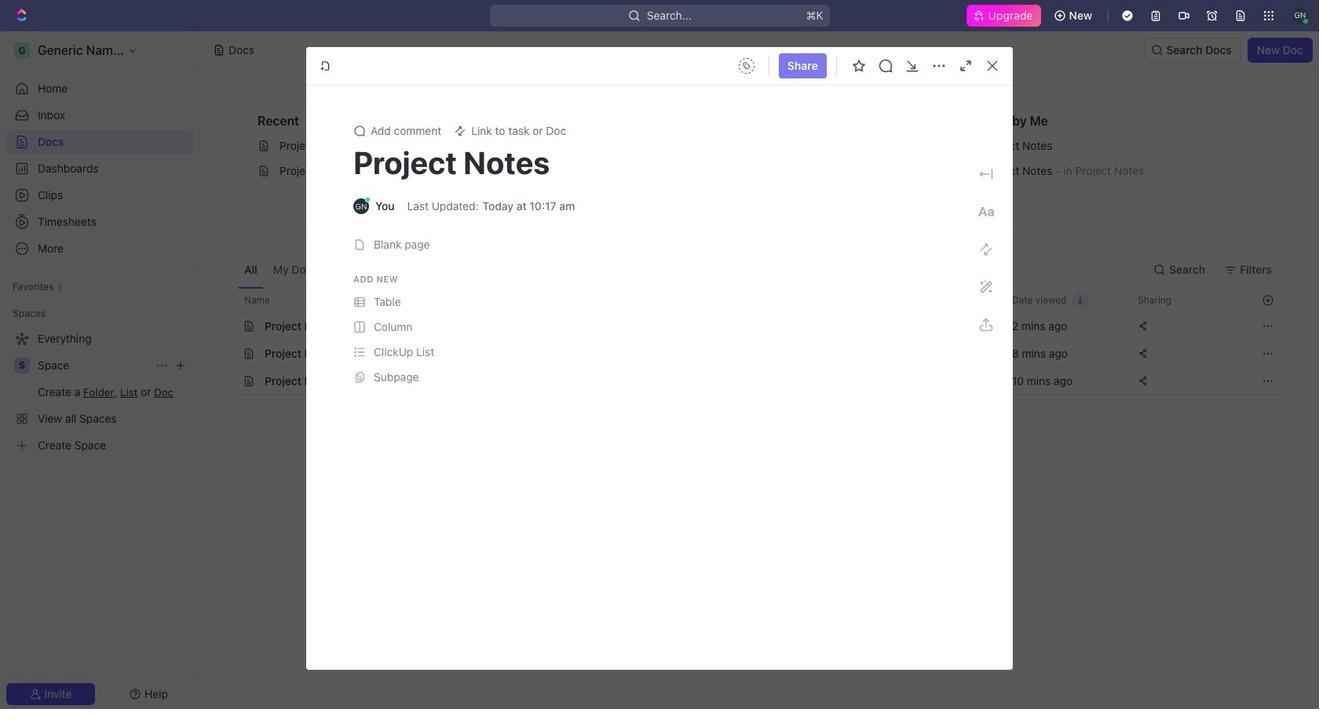 Task type: vqa. For each thing, say whether or not it's contained in the screenshot.
table
yes



Task type: describe. For each thing, give the bounding box(es) containing it.
1 column header from the left
[[221, 288, 238, 313]]

1 row from the top
[[221, 288, 1281, 313]]



Task type: locate. For each thing, give the bounding box(es) containing it.
dropdown menu image
[[734, 53, 759, 79]]

tab list
[[238, 251, 627, 288]]

0 horizontal spatial column header
[[221, 288, 238, 313]]

4 row from the top
[[221, 367, 1281, 396]]

2 column header from the left
[[877, 288, 1003, 313]]

row
[[221, 288, 1281, 313], [221, 313, 1281, 341], [221, 340, 1281, 368], [221, 367, 1281, 396]]

3 row from the top
[[221, 340, 1281, 368]]

column header
[[221, 288, 238, 313], [877, 288, 1003, 313]]

2 row from the top
[[221, 313, 1281, 341]]

sidebar navigation
[[0, 31, 200, 710]]

cell
[[221, 313, 238, 340], [877, 313, 1003, 340], [221, 341, 238, 367], [221, 368, 238, 395]]

1 horizontal spatial column header
[[877, 288, 1003, 313]]

space, , element
[[14, 358, 30, 374]]

table
[[221, 288, 1281, 396]]



